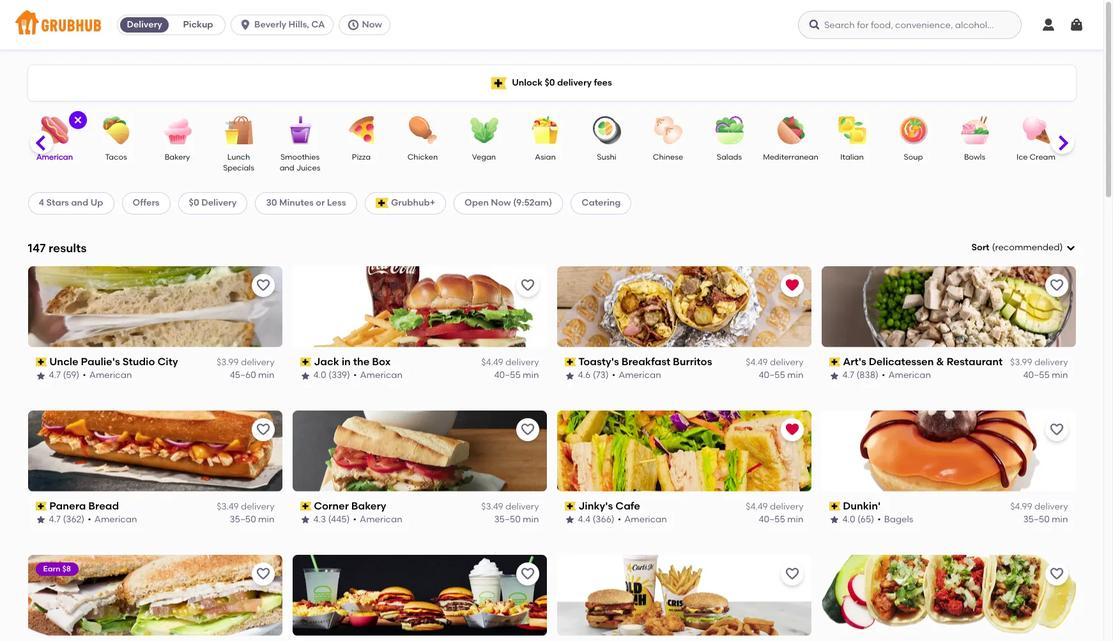 Task type: locate. For each thing, give the bounding box(es) containing it.
• american down box
[[354, 370, 403, 381]]

2 saved restaurant image from the top
[[785, 422, 800, 438]]

35–50 min for bakery
[[495, 515, 539, 526]]

1 vertical spatial grubhub plus flag logo image
[[376, 198, 389, 209]]

(9:52am)
[[513, 198, 553, 209]]

1 horizontal spatial $3.49
[[482, 502, 504, 513]]

italian
[[841, 153, 864, 162]]

$0 right unlock
[[545, 77, 555, 88]]

ice cream image
[[1014, 116, 1059, 144]]

1 horizontal spatial 4.0
[[843, 515, 856, 526]]

• for bread
[[88, 515, 91, 526]]

fees
[[594, 77, 612, 88]]

save this restaurant button
[[252, 274, 275, 297], [516, 274, 539, 297], [1046, 274, 1069, 297], [252, 419, 275, 442], [516, 419, 539, 442], [1046, 419, 1069, 442], [252, 563, 275, 586], [516, 563, 539, 586], [781, 563, 804, 586], [1046, 563, 1069, 586]]

1 vertical spatial and
[[71, 198, 88, 209]]

$4.99 delivery
[[1011, 502, 1069, 513]]

lunch specials image
[[216, 116, 261, 144]]

1 horizontal spatial 35–50
[[495, 515, 521, 526]]

0 vertical spatial grubhub plus flag logo image
[[492, 77, 507, 89]]

• right (838)
[[882, 370, 886, 381]]

2 $3.99 delivery from the left
[[1011, 357, 1069, 368]]

0 horizontal spatial grubhub plus flag logo image
[[376, 198, 389, 209]]

delivery for uncle paulie's studio city
[[241, 357, 275, 368]]

1 vertical spatial delivery
[[201, 198, 237, 209]]

0 horizontal spatial 35–50
[[230, 515, 256, 526]]

pizza image
[[339, 116, 384, 144]]

star icon image left 4.7 (59)
[[35, 371, 46, 381]]

30
[[266, 198, 277, 209]]

american down uncle paulie's studio city
[[89, 370, 132, 381]]

star icon image left 4.7 (838)
[[830, 371, 840, 381]]

svg image
[[1042, 17, 1057, 33], [1070, 17, 1085, 33], [239, 19, 252, 31], [347, 19, 360, 31], [809, 19, 822, 31], [1066, 243, 1076, 253]]

beverly hills, ca
[[255, 19, 325, 30]]

4.7 left (59)
[[49, 370, 61, 381]]

jinky's cafe
[[579, 500, 641, 513]]

• right (59)
[[83, 370, 86, 381]]

• american down "toasty's breakfast burritos"
[[612, 370, 662, 381]]

grubhub plus flag logo image left unlock
[[492, 77, 507, 89]]

toasty's breakfast burritos logo image
[[557, 266, 812, 348]]

save this restaurant button for jack in the box logo
[[516, 274, 539, 297]]

delivery for toasty's breakfast burritos
[[770, 357, 804, 368]]

1 vertical spatial saved restaurant button
[[781, 419, 804, 442]]

american
[[36, 153, 73, 162], [89, 370, 132, 381], [360, 370, 403, 381], [619, 370, 662, 381], [889, 370, 932, 381], [95, 515, 137, 526], [360, 515, 403, 526], [625, 515, 667, 526]]

• down jack in the box
[[354, 370, 357, 381]]

subscription pass image left corner
[[300, 503, 311, 511]]

147 results
[[28, 241, 87, 255]]

subscription pass image left uncle
[[35, 358, 47, 367]]

$3.49
[[217, 502, 239, 513], [482, 502, 504, 513]]

1 $3.49 from the left
[[217, 502, 239, 513]]

35–50 min
[[230, 515, 275, 526], [495, 515, 539, 526], [1024, 515, 1069, 526]]

vegan image
[[462, 116, 507, 144]]

4.0 left (65)
[[843, 515, 856, 526]]

3 35–50 min from the left
[[1024, 515, 1069, 526]]

grubhub plus flag logo image for unlock $0 delivery fees
[[492, 77, 507, 89]]

1 vertical spatial 4.0
[[843, 515, 856, 526]]

35–50 for bakery
[[495, 515, 521, 526]]

0 vertical spatial now
[[362, 19, 382, 30]]

• american down the bread
[[88, 515, 137, 526]]

• down the corner bakery
[[353, 515, 357, 526]]

• right (73)
[[612, 370, 616, 381]]

• american down uncle paulie's studio city
[[83, 370, 132, 381]]

and inside "smoothies and juices"
[[280, 164, 295, 173]]

0 horizontal spatial delivery
[[127, 19, 162, 30]]

earn $8
[[43, 565, 71, 574]]

ice cream
[[1017, 153, 1056, 162]]

1 saved restaurant button from the top
[[781, 274, 804, 297]]

saved restaurant image
[[785, 278, 800, 293], [785, 422, 800, 438]]

• american for bread
[[88, 515, 137, 526]]

american down "toasty's breakfast burritos"
[[619, 370, 662, 381]]

american down the corner bakery
[[360, 515, 403, 526]]

$0
[[545, 77, 555, 88], [189, 198, 199, 209]]

sort ( recommended )
[[972, 242, 1064, 253]]

4.4 (366)
[[578, 515, 615, 526]]

1 horizontal spatial $3.49 delivery
[[482, 502, 539, 513]]

2 $3.49 delivery from the left
[[482, 502, 539, 513]]

0 horizontal spatial $3.99
[[217, 357, 239, 368]]

beverly
[[255, 19, 287, 30]]

4.0 for dunkin'
[[843, 515, 856, 526]]

and down the smoothies
[[280, 164, 295, 173]]

art's delicatessen & restaurant
[[843, 356, 1003, 368]]

american for art's delicatessen & restaurant
[[889, 370, 932, 381]]

40–55 min for the
[[495, 370, 539, 381]]

• down panera bread on the left bottom of the page
[[88, 515, 91, 526]]

4.7 (362)
[[49, 515, 85, 526]]

corner bakery
[[314, 500, 386, 513]]

0 horizontal spatial $3.49
[[217, 502, 239, 513]]

1 35–50 from the left
[[230, 515, 256, 526]]

4.7 (59)
[[49, 370, 79, 381]]

$0 right offers
[[189, 198, 199, 209]]

min for corner bakery
[[523, 515, 539, 526]]

jack in the box logo image
[[293, 266, 547, 348]]

4.0 down the jack
[[314, 370, 326, 381]]

0 horizontal spatial $0
[[189, 198, 199, 209]]

save this restaurant button for the pastors grill logo on the right of the page
[[1046, 563, 1069, 586]]

now
[[362, 19, 382, 30], [491, 198, 511, 209]]

now right ca
[[362, 19, 382, 30]]

art's delicatessen & restaurant logo image
[[822, 266, 1076, 348]]

star icon image left 4.6
[[565, 371, 575, 381]]

and
[[280, 164, 295, 173], [71, 198, 88, 209]]

american down the bread
[[95, 515, 137, 526]]

soup
[[904, 153, 923, 162]]

2 35–50 from the left
[[495, 515, 521, 526]]

subscription pass image left "panera"
[[35, 503, 47, 511]]

40–55 min
[[495, 370, 539, 381], [759, 370, 804, 381], [1024, 370, 1069, 381], [759, 515, 804, 526]]

2 $3.99 from the left
[[1011, 357, 1033, 368]]

star icon image left '4.7 (362)'
[[35, 516, 46, 526]]

juices
[[296, 164, 321, 173]]

4.0 (65)
[[843, 515, 875, 526]]

(
[[993, 242, 996, 253]]

asian
[[535, 153, 556, 162]]

• american for in
[[354, 370, 403, 381]]

0 horizontal spatial 35–50 min
[[230, 515, 275, 526]]

(445)
[[328, 515, 350, 526]]

lunch specials
[[223, 153, 254, 173]]

saved restaurant button
[[781, 274, 804, 297], [781, 419, 804, 442]]

40–55 for the
[[495, 370, 521, 381]]

bakery right corner
[[352, 500, 386, 513]]

1 vertical spatial now
[[491, 198, 511, 209]]

0 horizontal spatial now
[[362, 19, 382, 30]]

subscription pass image left toasty's
[[565, 358, 576, 367]]

1 35–50 min from the left
[[230, 515, 275, 526]]

results
[[49, 241, 87, 255]]

smoothies and juices
[[280, 153, 321, 173]]

american down box
[[360, 370, 403, 381]]

save this restaurant button for corner bakery logo
[[516, 419, 539, 442]]

$3.49 for corner bakery
[[482, 502, 504, 513]]

$0 delivery
[[189, 198, 237, 209]]

pizza
[[352, 153, 371, 162]]

• american down 'delicatessen'
[[882, 370, 932, 381]]

1 horizontal spatial now
[[491, 198, 511, 209]]

1 horizontal spatial $3.99
[[1011, 357, 1033, 368]]

hills,
[[289, 19, 309, 30]]

catering
[[582, 198, 621, 209]]

0 horizontal spatial $3.49 delivery
[[217, 502, 275, 513]]

delivery
[[558, 77, 592, 88], [241, 357, 275, 368], [506, 357, 539, 368], [770, 357, 804, 368], [1035, 357, 1069, 368], [241, 502, 275, 513], [506, 502, 539, 513], [770, 502, 804, 513], [1035, 502, 1069, 513]]

lazy daisy of beverly hills logo image
[[28, 555, 282, 637]]

0 horizontal spatial 4.0
[[314, 370, 326, 381]]

• american for cafe
[[618, 515, 667, 526]]

1 horizontal spatial $3.99 delivery
[[1011, 357, 1069, 368]]

1 $3.49 delivery from the left
[[217, 502, 275, 513]]

(73)
[[593, 370, 609, 381]]

subscription pass image for art's
[[830, 358, 841, 367]]

2 35–50 min from the left
[[495, 515, 539, 526]]

35–50
[[230, 515, 256, 526], [495, 515, 521, 526], [1024, 515, 1050, 526]]

delivery for panera bread
[[241, 502, 275, 513]]

delivery down specials
[[201, 198, 237, 209]]

bakery down bakery image
[[165, 153, 190, 162]]

2 saved restaurant button from the top
[[781, 419, 804, 442]]

star icon image left 4.4
[[565, 516, 575, 526]]

jinky's
[[579, 500, 613, 513]]

subscription pass image left jinky's
[[565, 503, 576, 511]]

0 vertical spatial $0
[[545, 77, 555, 88]]

star icon image for corner
[[300, 516, 310, 526]]

40–55 min for &
[[1024, 370, 1069, 381]]

star icon image for art's
[[830, 371, 840, 381]]

smoothies
[[281, 153, 320, 162]]

• right (366)
[[618, 515, 622, 526]]

panera bread logo image
[[28, 411, 282, 492]]

delivery left pickup
[[127, 19, 162, 30]]

$3.99 up the 45–60 in the bottom of the page
[[217, 357, 239, 368]]

• for paulie's
[[83, 370, 86, 381]]

0 vertical spatial delivery
[[127, 19, 162, 30]]

save this restaurant image for the pastors grill logo on the right of the page
[[1050, 567, 1065, 582]]

pickup
[[183, 19, 213, 30]]

2 horizontal spatial 35–50
[[1024, 515, 1050, 526]]

40–55
[[495, 370, 521, 381], [759, 370, 786, 381], [1024, 370, 1050, 381], [759, 515, 786, 526]]

or
[[316, 198, 325, 209]]

1 vertical spatial saved restaurant image
[[785, 422, 800, 438]]

american for corner bakery
[[360, 515, 403, 526]]

box
[[372, 356, 391, 368]]

0 vertical spatial and
[[280, 164, 295, 173]]

grubhub plus flag logo image
[[492, 77, 507, 89], [376, 198, 389, 209]]

2 horizontal spatial 35–50 min
[[1024, 515, 1069, 526]]

4.7 down "panera"
[[49, 515, 61, 526]]

delivery
[[127, 19, 162, 30], [201, 198, 237, 209]]

$3.99 delivery for uncle paulie's studio city
[[217, 357, 275, 368]]

1 horizontal spatial and
[[280, 164, 295, 173]]

• for delicatessen
[[882, 370, 886, 381]]

subscription pass image left dunkin'
[[830, 503, 841, 511]]

(59)
[[63, 370, 79, 381]]

burritos
[[673, 356, 713, 368]]

min for jinky's cafe
[[788, 515, 804, 526]]

american down 'delicatessen'
[[889, 370, 932, 381]]

1 horizontal spatial $0
[[545, 77, 555, 88]]

1 horizontal spatial grubhub plus flag logo image
[[492, 77, 507, 89]]

• bagels
[[878, 515, 914, 526]]

1 $3.99 delivery from the left
[[217, 357, 275, 368]]

the pastors grill logo image
[[822, 555, 1076, 637]]

1 vertical spatial bakery
[[352, 500, 386, 513]]

save this restaurant button for shake shack logo
[[516, 563, 539, 586]]

• american down cafe
[[618, 515, 667, 526]]

1 saved restaurant image from the top
[[785, 278, 800, 293]]

save this restaurant button for dunkin' logo
[[1046, 419, 1069, 442]]

0 vertical spatial saved restaurant button
[[781, 274, 804, 297]]

Search for food, convenience, alcohol... search field
[[799, 11, 1022, 39]]

$4.49 delivery for burritos
[[746, 357, 804, 368]]

subscription pass image left art's
[[830, 358, 841, 367]]

$4.49 for the
[[482, 357, 504, 368]]

1 vertical spatial $0
[[189, 198, 199, 209]]

$3.99 delivery
[[217, 357, 275, 368], [1011, 357, 1069, 368]]

4.7
[[49, 370, 61, 381], [843, 370, 855, 381], [49, 515, 61, 526]]

bowls image
[[953, 116, 998, 144]]

and left up
[[71, 198, 88, 209]]

american down cafe
[[625, 515, 667, 526]]

• american for breakfast
[[612, 370, 662, 381]]

$3.99 right restaurant on the bottom right of page
[[1011, 357, 1033, 368]]

lunch
[[227, 153, 250, 162]]

• for bakery
[[353, 515, 357, 526]]

4.0
[[314, 370, 326, 381], [843, 515, 856, 526]]

save this restaurant button for art's delicatessen & restaurant logo in the right of the page
[[1046, 274, 1069, 297]]

None field
[[972, 242, 1076, 255]]

star icon image for jinky's
[[565, 516, 575, 526]]

bakery
[[165, 153, 190, 162], [352, 500, 386, 513]]

star icon image left 4.3
[[300, 516, 310, 526]]

• american for bakery
[[353, 515, 403, 526]]

svg image
[[73, 115, 83, 125]]

147
[[28, 241, 46, 255]]

• american
[[83, 370, 132, 381], [354, 370, 403, 381], [612, 370, 662, 381], [882, 370, 932, 381], [88, 515, 137, 526], [353, 515, 403, 526], [618, 515, 667, 526]]

uncle paulie's studio city logo image
[[28, 266, 282, 348]]

min
[[258, 370, 275, 381], [523, 370, 539, 381], [788, 370, 804, 381], [1052, 370, 1069, 381], [258, 515, 275, 526], [523, 515, 539, 526], [788, 515, 804, 526], [1052, 515, 1069, 526]]

• american down the corner bakery
[[353, 515, 403, 526]]

4.7 down art's
[[843, 370, 855, 381]]

grubhub plus flag logo image left grubhub+
[[376, 198, 389, 209]]

corner
[[314, 500, 349, 513]]

2 $3.49 from the left
[[482, 502, 504, 513]]

45–60
[[230, 370, 256, 381]]

40–55 for &
[[1024, 370, 1050, 381]]

0 vertical spatial 4.0
[[314, 370, 326, 381]]

subscription pass image
[[35, 358, 47, 367], [35, 503, 47, 511], [300, 503, 311, 511], [565, 503, 576, 511]]

&
[[937, 356, 945, 368]]

1 horizontal spatial bakery
[[352, 500, 386, 513]]

chinese image
[[646, 116, 691, 144]]

bakery image
[[155, 116, 200, 144]]

star icon image for jack
[[300, 371, 310, 381]]

$4.49
[[482, 357, 504, 368], [746, 357, 768, 368], [746, 502, 768, 513]]

delivery for dunkin'
[[1035, 502, 1069, 513]]

american down the american image
[[36, 153, 73, 162]]

1 horizontal spatial delivery
[[201, 198, 237, 209]]

subscription pass image
[[300, 358, 311, 367], [565, 358, 576, 367], [830, 358, 841, 367], [830, 503, 841, 511]]

star icon image left 4.0 (339)
[[300, 371, 310, 381]]

4.6 (73)
[[578, 370, 609, 381]]

american for jack in the box
[[360, 370, 403, 381]]

save this restaurant image
[[1050, 278, 1065, 293], [520, 422, 535, 438], [1050, 422, 1065, 438], [520, 567, 535, 582], [785, 567, 800, 582], [1050, 567, 1065, 582]]

grubhub+
[[391, 198, 435, 209]]

30 minutes or less
[[266, 198, 346, 209]]

1 horizontal spatial 35–50 min
[[495, 515, 539, 526]]

star icon image
[[35, 371, 46, 381], [300, 371, 310, 381], [565, 371, 575, 381], [830, 371, 840, 381], [35, 516, 46, 526], [300, 516, 310, 526], [565, 516, 575, 526], [830, 516, 840, 526]]

star icon image for toasty's
[[565, 371, 575, 381]]

min for dunkin'
[[1052, 515, 1069, 526]]

0 vertical spatial bakery
[[165, 153, 190, 162]]

subscription pass image left the jack
[[300, 358, 311, 367]]

(362)
[[63, 515, 85, 526]]

1 $3.99 from the left
[[217, 357, 239, 368]]

city
[[158, 356, 178, 368]]

save this restaurant image for shake shack logo
[[520, 567, 535, 582]]

• american for paulie's
[[83, 370, 132, 381]]

saved restaurant button for toasty's breakfast burritos
[[781, 274, 804, 297]]

0 horizontal spatial $3.99 delivery
[[217, 357, 275, 368]]

• for cafe
[[618, 515, 622, 526]]

bowls
[[965, 153, 986, 162]]

star icon image for uncle
[[35, 371, 46, 381]]

save this restaurant image
[[255, 278, 271, 293], [520, 278, 535, 293], [255, 422, 271, 438], [255, 567, 271, 582]]

delivery for corner bakery
[[506, 502, 539, 513]]

dunkin' logo image
[[822, 411, 1076, 492]]

now right open
[[491, 198, 511, 209]]

0 vertical spatial saved restaurant image
[[785, 278, 800, 293]]



Task type: vqa. For each thing, say whether or not it's contained in the screenshot.


Task type: describe. For each thing, give the bounding box(es) containing it.
$3.99 for uncle paulie's studio city
[[217, 357, 239, 368]]

40–55 min for burritos
[[759, 370, 804, 381]]

american image
[[32, 116, 77, 144]]

chicken image
[[401, 116, 445, 144]]

specials
[[223, 164, 254, 173]]

salads image
[[707, 116, 752, 144]]

delivery button
[[118, 15, 171, 35]]

4.3
[[314, 515, 326, 526]]

4.7 for uncle paulie's studio city
[[49, 370, 61, 381]]

$3.49 for panera bread
[[217, 502, 239, 513]]

none field containing sort
[[972, 242, 1076, 255]]

$4.99
[[1011, 502, 1033, 513]]

ca
[[312, 19, 325, 30]]

3 35–50 from the left
[[1024, 515, 1050, 526]]

)
[[1060, 242, 1064, 253]]

panera bread
[[49, 500, 119, 513]]

american for panera bread
[[95, 515, 137, 526]]

save this restaurant image for uncle paulie's studio city
[[255, 278, 271, 293]]

35–50 min for bread
[[230, 515, 275, 526]]

delivery inside button
[[127, 19, 162, 30]]

grubhub plus flag logo image for grubhub+
[[376, 198, 389, 209]]

save this restaurant image for dunkin' logo
[[1050, 422, 1065, 438]]

mediterranean image
[[769, 116, 814, 144]]

toasty's
[[579, 356, 619, 368]]

save this restaurant image for art's delicatessen & restaurant logo in the right of the page
[[1050, 278, 1065, 293]]

american for uncle paulie's studio city
[[89, 370, 132, 381]]

restaurant
[[947, 356, 1003, 368]]

4.4
[[578, 515, 591, 526]]

sushi image
[[585, 116, 629, 144]]

uncle paulie's studio city
[[49, 356, 178, 368]]

$3.99 delivery for art's delicatessen & restaurant
[[1011, 357, 1069, 368]]

american for toasty's breakfast burritos
[[619, 370, 662, 381]]

art's
[[843, 356, 867, 368]]

open now (9:52am)
[[465, 198, 553, 209]]

• for breakfast
[[612, 370, 616, 381]]

uncle
[[49, 356, 78, 368]]

0 horizontal spatial and
[[71, 198, 88, 209]]

4 stars and up
[[39, 198, 103, 209]]

star icon image left 4.0 (65)
[[830, 516, 840, 526]]

$3.49 delivery for panera bread
[[217, 502, 275, 513]]

unlock $0 delivery fees
[[512, 77, 612, 88]]

(838)
[[857, 370, 879, 381]]

salads
[[717, 153, 742, 162]]

saved restaurant button for jinky's cafe
[[781, 419, 804, 442]]

delicatessen
[[869, 356, 934, 368]]

$3.99 for art's delicatessen & restaurant
[[1011, 357, 1033, 368]]

svg image inside now button
[[347, 19, 360, 31]]

subscription pass image for jack
[[300, 358, 311, 367]]

svg image inside beverly hills, ca button
[[239, 19, 252, 31]]

beverly hills, ca button
[[231, 15, 339, 35]]

panera
[[49, 500, 86, 513]]

subscription pass image for panera bread
[[35, 503, 47, 511]]

40–55 for burritos
[[759, 370, 786, 381]]

open
[[465, 198, 489, 209]]

$4.49 for burritos
[[746, 357, 768, 368]]

$8
[[62, 565, 71, 574]]

svg image inside field
[[1066, 243, 1076, 253]]

save this restaurant image for corner bakery logo
[[520, 422, 535, 438]]

sort
[[972, 242, 990, 253]]

bagels
[[885, 515, 914, 526]]

paulie's
[[81, 356, 120, 368]]

smoothies and juices image
[[278, 116, 323, 144]]

4.7 for art's delicatessen & restaurant
[[843, 370, 855, 381]]

the
[[353, 356, 370, 368]]

saved restaurant image for toasty's breakfast burritos
[[785, 278, 800, 293]]

(366)
[[593, 515, 615, 526]]

min for jack in the box
[[523, 370, 539, 381]]

asian image
[[523, 116, 568, 144]]

0 horizontal spatial bakery
[[165, 153, 190, 162]]

recommended
[[996, 242, 1060, 253]]

offers
[[133, 198, 160, 209]]

now button
[[339, 15, 396, 35]]

4.3 (445)
[[314, 515, 350, 526]]

soup image
[[892, 116, 936, 144]]

4.7 for panera bread
[[49, 515, 61, 526]]

(65)
[[858, 515, 875, 526]]

cream
[[1030, 153, 1056, 162]]

subscription pass image for corner bakery
[[300, 503, 311, 511]]

save this restaurant image for panera bread
[[255, 422, 271, 438]]

subscription pass image for uncle paulie's studio city
[[35, 358, 47, 367]]

4.0 for jack in the box
[[314, 370, 326, 381]]

$3.49 delivery for corner bakery
[[482, 502, 539, 513]]

4.0 (339)
[[314, 370, 350, 381]]

unlock
[[512, 77, 543, 88]]

less
[[327, 198, 346, 209]]

4.6
[[578, 370, 591, 381]]

save this restaurant button for the panera bread logo
[[252, 419, 275, 442]]

now inside now button
[[362, 19, 382, 30]]

main navigation navigation
[[0, 0, 1104, 50]]

mediterranean
[[764, 153, 819, 162]]

vegan
[[472, 153, 496, 162]]

(339)
[[329, 370, 350, 381]]

subscription pass image for toasty's
[[565, 358, 576, 367]]

• for in
[[354, 370, 357, 381]]

save this restaurant image for jack in the box
[[520, 278, 535, 293]]

studio
[[123, 356, 155, 368]]

save this restaurant image for carl's jr. logo
[[785, 567, 800, 582]]

star icon image for panera
[[35, 516, 46, 526]]

save this restaurant button for carl's jr. logo
[[781, 563, 804, 586]]

35–50 for bread
[[230, 515, 256, 526]]

breakfast
[[622, 356, 671, 368]]

american for jinky's cafe
[[625, 515, 667, 526]]

bread
[[88, 500, 119, 513]]

stars
[[46, 198, 69, 209]]

min for uncle paulie's studio city
[[258, 370, 275, 381]]

up
[[91, 198, 103, 209]]

• right (65)
[[878, 515, 881, 526]]

jinky's cafe logo image
[[557, 411, 812, 492]]

toasty's breakfast burritos
[[579, 356, 713, 368]]

jack
[[314, 356, 339, 368]]

chinese
[[653, 153, 684, 162]]

subscription pass image for jinky's cafe
[[565, 503, 576, 511]]

min for art's delicatessen & restaurant
[[1052, 370, 1069, 381]]

carl's jr. logo image
[[557, 555, 812, 637]]

min for toasty's breakfast burritos
[[788, 370, 804, 381]]

tacos image
[[94, 116, 138, 144]]

saved restaurant image for jinky's cafe
[[785, 422, 800, 438]]

delivery for art's delicatessen & restaurant
[[1035, 357, 1069, 368]]

sushi
[[597, 153, 617, 162]]

minutes
[[279, 198, 314, 209]]

min for panera bread
[[258, 515, 275, 526]]

cafe
[[616, 500, 641, 513]]

$4.49 delivery for the
[[482, 357, 539, 368]]

shake shack logo image
[[293, 555, 547, 637]]

4.7 (838)
[[843, 370, 879, 381]]

corner bakery logo image
[[293, 411, 547, 492]]

dunkin'
[[843, 500, 881, 513]]

pickup button
[[171, 15, 225, 35]]

delivery for jinky's cafe
[[770, 502, 804, 513]]

chicken
[[408, 153, 438, 162]]

save this restaurant button for uncle paulie's studio city logo
[[252, 274, 275, 297]]

italian image
[[830, 116, 875, 144]]

in
[[342, 356, 351, 368]]

delivery for jack in the box
[[506, 357, 539, 368]]

• american for delicatessen
[[882, 370, 932, 381]]

ice
[[1017, 153, 1028, 162]]

tacos
[[105, 153, 127, 162]]

earn
[[43, 565, 60, 574]]



